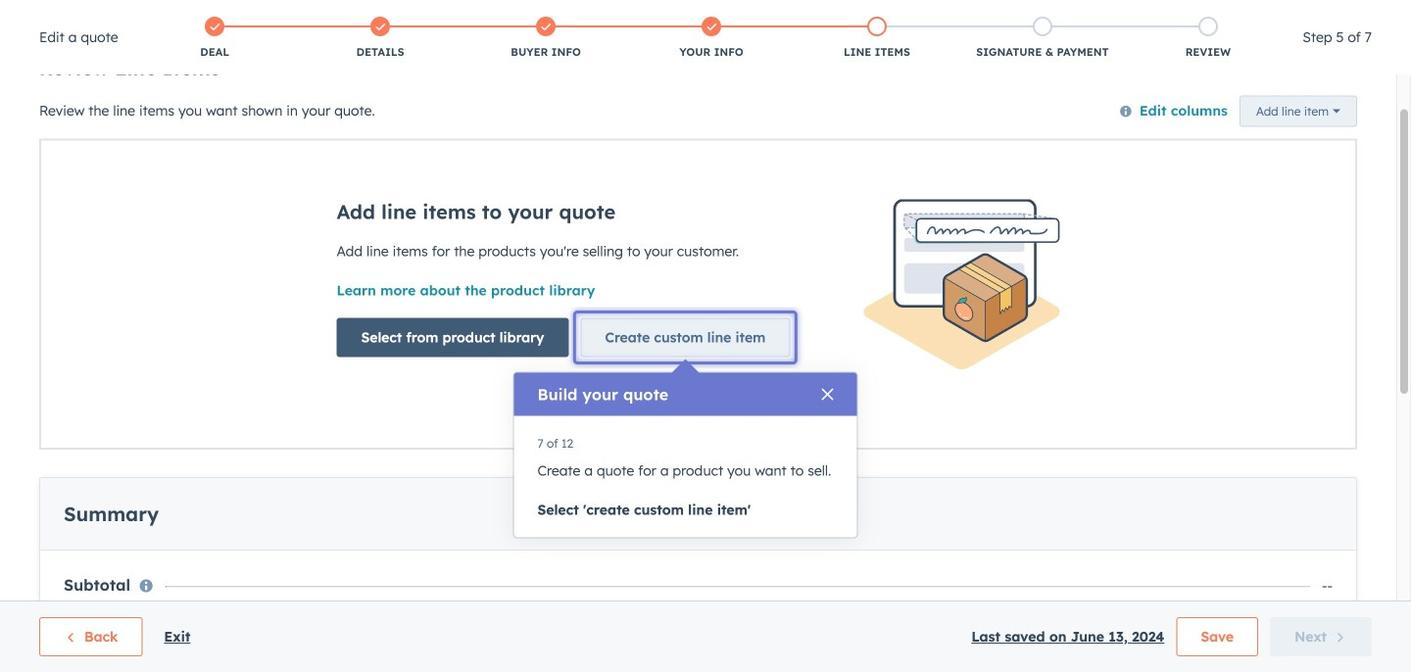 Task type: describe. For each thing, give the bounding box(es) containing it.
alert inside page section element
[[47, 82, 1364, 141]]

your info completed list item
[[629, 13, 794, 64]]

2 press to sort. element from the left
[[1052, 246, 1059, 263]]

review list item
[[1125, 13, 1291, 64]]

details completed list item
[[298, 13, 463, 64]]

Search search field
[[47, 173, 278, 213]]

page section element
[[0, 0, 1411, 153]]

pagination navigation
[[556, 377, 734, 403]]

2 press to sort. image from the left
[[1052, 246, 1059, 260]]



Task type: vqa. For each thing, say whether or not it's contained in the screenshot.
"alert" in Page Section element
yes



Task type: locate. For each thing, give the bounding box(es) containing it.
0 vertical spatial close image
[[1328, 107, 1340, 119]]

press to sort. image
[[562, 246, 569, 260], [1052, 246, 1059, 260]]

alert
[[47, 82, 1364, 141]]

1 horizontal spatial press to sort. element
[[1052, 246, 1059, 263]]

buyer info completed list item
[[463, 13, 629, 64]]

0 horizontal spatial close image
[[822, 389, 833, 400]]

0 horizontal spatial press to sort. element
[[562, 246, 569, 263]]

1 press to sort. element from the left
[[562, 246, 569, 263]]

close image inside alert
[[1328, 107, 1340, 119]]

column header
[[587, 233, 833, 276], [1077, 233, 1323, 276]]

0 horizontal spatial press to sort. image
[[562, 246, 569, 260]]

1 horizontal spatial close image
[[1328, 107, 1340, 119]]

list
[[132, 13, 1291, 64]]

1 vertical spatial close image
[[822, 389, 833, 400]]

1 press to sort. image from the left
[[562, 246, 569, 260]]

1 horizontal spatial press to sort. image
[[1052, 246, 1059, 260]]

press to sort. element
[[562, 246, 569, 263], [1052, 246, 1059, 263]]

1 horizontal spatial column header
[[1077, 233, 1323, 276]]

banner inside page section element
[[47, 14, 1364, 51]]

1 column header from the left
[[587, 233, 833, 276]]

deal completed list item
[[132, 13, 298, 64]]

banner
[[47, 14, 1364, 51]]

2 column header from the left
[[1077, 233, 1323, 276]]

close image
[[1328, 107, 1340, 119], [822, 389, 833, 400]]

line items list item
[[794, 13, 960, 64]]

signature & payment list item
[[960, 13, 1125, 64]]

0 horizontal spatial column header
[[587, 233, 833, 276]]



